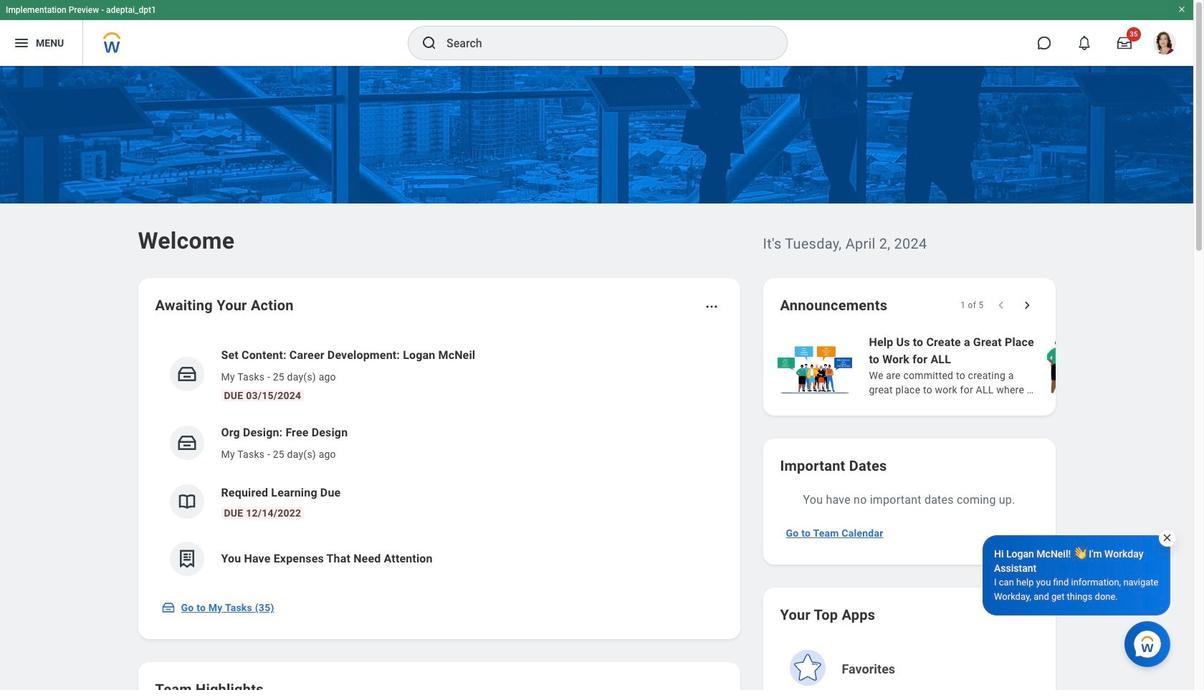 Task type: describe. For each thing, give the bounding box(es) containing it.
0 horizontal spatial list
[[155, 335, 723, 588]]

book open image
[[176, 491, 197, 512]]

x image
[[1162, 533, 1173, 543]]

1 horizontal spatial inbox image
[[176, 432, 197, 454]]

justify image
[[13, 34, 30, 52]]

notifications large image
[[1077, 36, 1092, 50]]

1 vertical spatial inbox image
[[161, 601, 175, 615]]

1 horizontal spatial list
[[774, 333, 1204, 399]]

profile logan mcneil image
[[1153, 32, 1176, 57]]



Task type: vqa. For each thing, say whether or not it's contained in the screenshot.
Successfully in the Overall Status 'ELEMENT'
no



Task type: locate. For each thing, give the bounding box(es) containing it.
list
[[774, 333, 1204, 399], [155, 335, 723, 588]]

inbox image
[[176, 363, 197, 385]]

inbox image
[[176, 432, 197, 454], [161, 601, 175, 615]]

inbox large image
[[1117, 36, 1132, 50]]

main content
[[0, 66, 1204, 690]]

dashboard expenses image
[[176, 548, 197, 570]]

Search Workday  search field
[[447, 27, 758, 59]]

chevron left small image
[[994, 298, 1008, 313]]

search image
[[421, 34, 438, 52]]

0 vertical spatial inbox image
[[176, 432, 197, 454]]

close environment banner image
[[1178, 5, 1186, 14]]

0 horizontal spatial inbox image
[[161, 601, 175, 615]]

status
[[961, 300, 984, 311]]

related actions image
[[704, 300, 719, 314]]

list item
[[155, 335, 723, 413]]

chevron right small image
[[1020, 298, 1034, 313]]

banner
[[0, 0, 1193, 66]]



